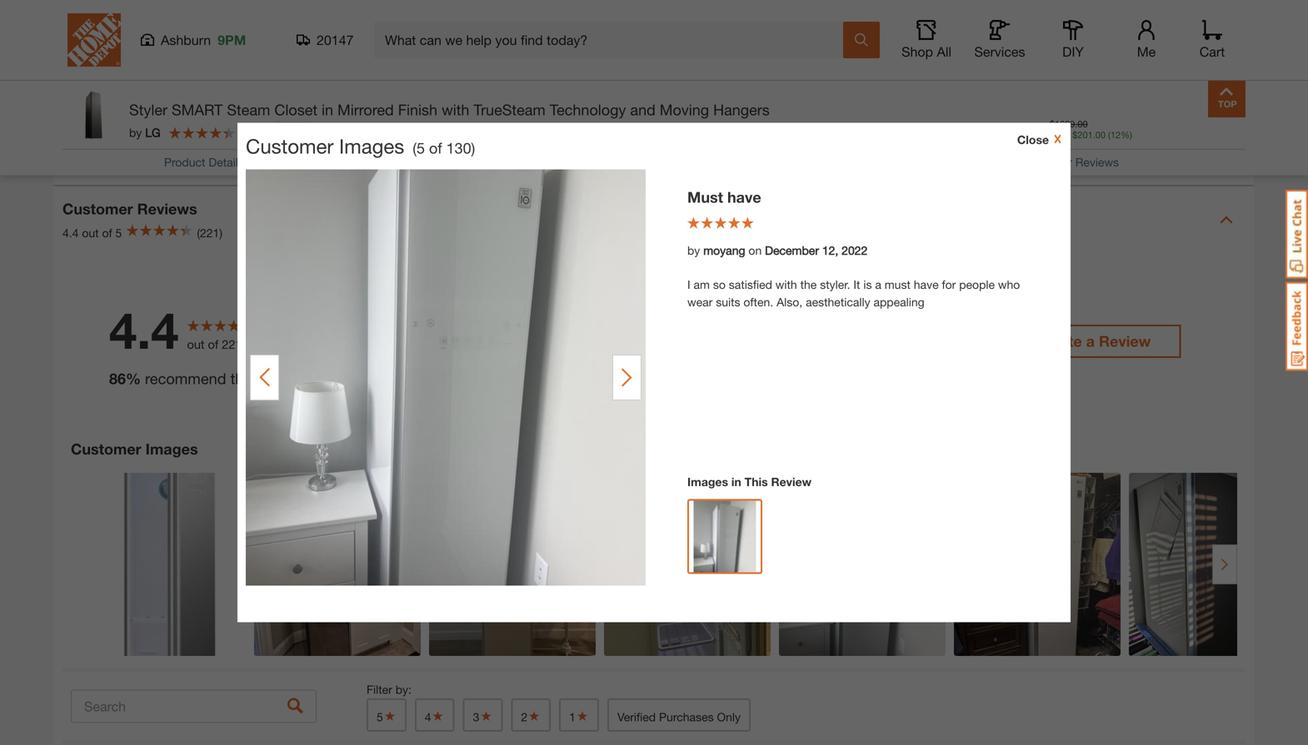 Task type: locate. For each thing, give the bounding box(es) containing it.
( down finish
[[413, 139, 417, 157]]

by inside 'customer images' main content
[[688, 244, 700, 258]]

hangers
[[714, 101, 770, 119]]

customer reviews down close image
[[1021, 156, 1119, 169]]

. left 12
[[1093, 129, 1096, 140]]

1 horizontal spatial 1
[[569, 711, 576, 725]]

feedback link image
[[1286, 282, 1309, 372]]

35
[[908, 304, 923, 320]]

$ 1498 00 $ 1699 . 00 save $ 201 . 00 ( 12 %)
[[985, 119, 1133, 142]]

3 inside button
[[473, 711, 480, 725]]

customer reviews
[[1021, 156, 1119, 169], [63, 200, 197, 218]]

me button
[[1120, 20, 1174, 60]]

1 vertical spatial a
[[1087, 333, 1095, 351]]

20147 button
[[297, 32, 354, 48]]

information?
[[248, 72, 313, 85]]

wear
[[688, 295, 713, 309]]

2 horizontal spatial star symbol image
[[528, 711, 541, 723]]

0 vertical spatial in
[[322, 101, 333, 119]]

in
[[322, 101, 333, 119], [732, 476, 742, 489]]

1 star symbol image from the left
[[383, 711, 397, 723]]

in inside 'customer images' main content
[[732, 476, 742, 489]]

with right finish
[[442, 101, 470, 119]]

star symbol image
[[383, 711, 397, 723], [480, 711, 493, 723], [528, 711, 541, 723]]

star symbol image inside 5 button
[[383, 711, 397, 723]]

suits
[[716, 295, 741, 309]]

2 star symbol image from the left
[[480, 711, 493, 723]]

is
[[864, 278, 872, 292]]

1 vertical spatial in
[[732, 476, 742, 489]]

specifications button
[[439, 156, 512, 169], [439, 156, 512, 169]]

5 star icon image from the top
[[382, 394, 398, 410]]

star symbol image inside 1 button
[[576, 711, 589, 723]]

0 vertical spatial of
[[429, 139, 442, 157]]

in left this
[[732, 476, 742, 489]]

0 horizontal spatial reviews
[[137, 200, 197, 218]]

0 vertical spatial 221
[[242, 127, 257, 138]]

1 vertical spatial customer reviews
[[63, 200, 197, 218]]

1 horizontal spatial star symbol image
[[576, 711, 589, 723]]

152
[[908, 274, 930, 290]]

must have
[[688, 188, 762, 206]]

by for by moyang on december 12, 2022
[[688, 244, 700, 258]]

by
[[129, 126, 142, 139], [688, 244, 700, 258]]

recommend
[[145, 370, 226, 388]]

parts
[[1082, 0, 1109, 7]]

images down recommend
[[146, 441, 198, 458]]

1 vertical spatial review
[[771, 476, 812, 489]]

a right is
[[875, 278, 882, 292]]

star symbol image for 5
[[383, 711, 397, 723]]

1 horizontal spatial product
[[259, 370, 312, 388]]

i
[[688, 278, 691, 292]]

review right this
[[771, 476, 812, 489]]

on
[[749, 244, 762, 258]]

0 horizontal spatial have
[[728, 188, 762, 206]]

4.4
[[63, 226, 79, 240], [109, 300, 179, 360]]

221 left reviews at the left top
[[222, 337, 242, 352]]

0 horizontal spatial a
[[875, 278, 882, 292]]

product down reviews at the left top
[[259, 370, 312, 388]]

aesthetically
[[806, 295, 871, 309]]

$ left close
[[985, 122, 990, 134]]

customer up 4.4 out of 5 on the left top of page
[[63, 200, 133, 218]]

product
[[204, 72, 245, 85], [259, 370, 312, 388]]

by lg
[[129, 126, 161, 139]]

0 vertical spatial 4.4
[[63, 226, 79, 240]]

0 vertical spatial have
[[728, 188, 762, 206]]

star icon image for 5
[[382, 274, 398, 290]]

0 vertical spatial a
[[875, 278, 882, 292]]

5
[[417, 139, 425, 157], [115, 226, 122, 240], [367, 274, 374, 290], [377, 711, 383, 725]]

. right save
[[1075, 119, 1078, 129]]

3 star icon image from the top
[[382, 334, 398, 350]]

who
[[998, 278, 1020, 292]]

0 horizontal spatial 2
[[367, 364, 374, 380]]

0 vertical spatial 3
[[367, 334, 374, 350]]

0 vertical spatial with
[[442, 101, 470, 119]]

0 horizontal spatial $
[[985, 122, 990, 134]]

top button
[[1209, 80, 1246, 118]]

1 horizontal spatial have
[[914, 278, 939, 292]]

0 horizontal spatial year
[[1019, 11, 1041, 25]]

1 vertical spatial out
[[187, 337, 205, 352]]

purchases
[[659, 711, 714, 725]]

a right write
[[1087, 333, 1095, 351]]

by left moyang on the right top
[[688, 244, 700, 258]]

4 inside button
[[425, 711, 431, 725]]

filter by:
[[367, 684, 412, 697]]

(221)
[[197, 226, 223, 240]]

reviews
[[246, 337, 286, 352]]

0 horizontal spatial star symbol image
[[383, 711, 397, 723]]

customer inside main content
[[246, 134, 334, 158]]

cart link
[[1194, 20, 1231, 60]]

1 vertical spatial 3
[[473, 711, 480, 725]]

0 vertical spatial and
[[1112, 0, 1132, 7]]

1 vertical spatial product
[[259, 370, 312, 388]]

warranty
[[996, 0, 1043, 7]]

truesteam
[[474, 101, 546, 119]]

00 left close image
[[1035, 122, 1046, 134]]

must
[[885, 278, 911, 292]]

diy button
[[1047, 20, 1100, 60]]

a
[[875, 278, 882, 292], [1087, 333, 1095, 351]]

1 vertical spatial and
[[630, 101, 656, 119]]

12,
[[823, 244, 839, 258]]

221
[[242, 127, 257, 138], [222, 337, 242, 352]]

1 vertical spatial with
[[776, 278, 797, 292]]

customer down close link on the right top of the page
[[1021, 156, 1073, 169]]

1 vertical spatial 4
[[425, 711, 431, 725]]

1 vertical spatial images
[[146, 441, 198, 458]]

2 star icon image from the top
[[382, 304, 398, 320]]

styler smart steam closet in mirrored finish with truesteam technology and moving hangers
[[129, 101, 770, 119]]

1 star symbol image from the left
[[431, 711, 445, 723]]

0 horizontal spatial 4.4
[[63, 226, 79, 240]]

images for customer images
[[146, 441, 198, 458]]

star symbol image inside 2 button
[[528, 711, 541, 723]]

1 button
[[559, 699, 599, 733]]

0 horizontal spatial (
[[413, 139, 417, 157]]

specifications
[[439, 156, 512, 169]]

have right must
[[728, 188, 762, 206]]

star icon image for 3
[[382, 334, 398, 350]]

service),
[[954, 11, 999, 25]]

1 horizontal spatial of
[[208, 337, 219, 352]]

images down mirrored
[[339, 134, 404, 158]]

221 down steam at the top left
[[242, 127, 257, 138]]

221 button down steam at the top left
[[240, 127, 260, 138]]

and
[[1112, 0, 1132, 7], [630, 101, 656, 119]]

2 vertical spatial 1
[[569, 711, 576, 725]]

0 horizontal spatial .
[[1075, 119, 1078, 129]]

star symbol image inside 4 button
[[431, 711, 445, 723]]

$ right save
[[1073, 129, 1078, 140]]

00 left 12
[[1096, 129, 1106, 140]]

year
[[1056, 0, 1078, 7], [1019, 11, 1041, 25]]

1 horizontal spatial 2
[[521, 711, 528, 725]]

star symbol image left 2 button
[[480, 711, 493, 723]]

1 horizontal spatial images
[[339, 134, 404, 158]]

1 horizontal spatial in
[[732, 476, 742, 489]]

star symbol image for 1
[[576, 711, 589, 723]]

with
[[442, 101, 470, 119], [776, 278, 797, 292]]

have left for
[[914, 278, 939, 292]]

and right parts
[[1112, 0, 1132, 7]]

compressor
[[1122, 11, 1186, 25]]

a inside i am so satisfied with the styler. it is a must have for people who wear suits often. also, aesthetically appealing
[[875, 278, 882, 292]]

out
[[82, 226, 99, 240], [187, 337, 205, 352]]

1 horizontal spatial 4
[[425, 711, 431, 725]]

20147
[[317, 32, 354, 48]]

1 vertical spatial reviews
[[137, 200, 197, 218]]

year up smart
[[1056, 0, 1078, 7]]

shop all button
[[900, 20, 954, 60]]

and left the moving
[[630, 101, 656, 119]]

customer reviews up 4.4 out of 5 on the left top of page
[[63, 200, 197, 218]]

4 star icon image from the top
[[382, 364, 398, 380]]

reviews up (221)
[[137, 200, 197, 218]]

labor
[[1135, 0, 1165, 7]]

0 horizontal spatial 3
[[367, 334, 374, 350]]

1 horizontal spatial with
[[776, 278, 797, 292]]

0 vertical spatial images
[[339, 134, 404, 158]]

( left %)
[[1109, 129, 1111, 140]]

feedback.
[[359, 72, 411, 85]]

star symbol image right 2 button
[[576, 711, 589, 723]]

0 vertical spatial year
[[1056, 0, 1078, 7]]

1 horizontal spatial customer reviews
[[1021, 156, 1119, 169]]

by left the lg
[[129, 126, 142, 139]]

1 horizontal spatial a
[[1087, 333, 1095, 351]]

product right our
[[204, 72, 245, 85]]

questions & answers button
[[54, 118, 1254, 185]]

1 star icon image from the top
[[382, 274, 398, 290]]

star icon image
[[382, 274, 398, 290], [382, 304, 398, 320], [382, 334, 398, 350], [382, 364, 398, 380], [382, 394, 398, 410]]

star symbol image down filter by: on the left bottom of the page
[[383, 711, 397, 723]]

10
[[1003, 11, 1016, 25]]

1 horizontal spatial (
[[1109, 129, 1111, 140]]

0 horizontal spatial customer reviews
[[63, 200, 197, 218]]

customer down 86
[[71, 441, 141, 458]]

2 horizontal spatial of
[[429, 139, 442, 157]]

shop all
[[902, 44, 952, 60]]

1 horizontal spatial star symbol image
[[480, 711, 493, 723]]

images for customer images ( 5 of 130 )
[[339, 134, 404, 158]]

product image image
[[67, 88, 121, 143]]

star symbol image left 1 button
[[528, 711, 541, 723]]

2 inside button
[[521, 711, 528, 725]]

star symbol image
[[431, 711, 445, 723], [576, 711, 589, 723]]

for
[[942, 278, 956, 292]]

9pm
[[218, 32, 246, 48]]

1 horizontal spatial by
[[688, 244, 700, 258]]

customer images ( 5 of 130 )
[[246, 134, 475, 158]]

0 horizontal spatial star symbol image
[[431, 711, 445, 723]]

0 horizontal spatial out
[[82, 226, 99, 240]]

0 vertical spatial by
[[129, 126, 142, 139]]

5 button
[[367, 699, 407, 733]]

0 vertical spatial review
[[1099, 333, 1151, 351]]

with up 'also,'
[[776, 278, 797, 292]]

1 horizontal spatial and
[[1112, 0, 1132, 7]]

1 horizontal spatial 4.4
[[109, 300, 179, 360]]

4.4 for 4.4 out of 5
[[63, 226, 79, 240]]

2 horizontal spatial 1
[[1046, 0, 1053, 7]]

0 horizontal spatial images
[[146, 441, 198, 458]]

0 vertical spatial 1
[[1046, 0, 1053, 7]]

review right write
[[1099, 333, 1151, 351]]

0 vertical spatial 2
[[367, 364, 374, 380]]

in right the closet
[[322, 101, 333, 119]]

2 horizontal spatial images
[[688, 476, 728, 489]]

customer images
[[71, 441, 198, 458]]

%
[[126, 370, 141, 388]]

answers
[[154, 132, 216, 150]]

1 horizontal spatial review
[[1099, 333, 1151, 351]]

reviews down 201
[[1076, 156, 1119, 169]]

0 horizontal spatial by
[[129, 126, 142, 139]]

cart
[[1200, 44, 1225, 60]]

$ up close image
[[1050, 119, 1055, 129]]

1 vertical spatial by
[[688, 244, 700, 258]]

)
[[471, 139, 475, 157]]

2
[[367, 364, 374, 380], [521, 711, 528, 725]]

customer down the closet
[[246, 134, 334, 158]]

me
[[1138, 44, 1156, 60]]

00 right 1699
[[1078, 119, 1088, 129]]

1 horizontal spatial 3
[[473, 711, 480, 725]]

customer
[[246, 134, 334, 158], [1021, 156, 1073, 169], [63, 200, 133, 218], [71, 441, 141, 458]]

4
[[367, 304, 374, 320], [425, 711, 431, 725]]

0 horizontal spatial product
[[204, 72, 245, 85]]

3 star symbol image from the left
[[528, 711, 541, 723]]

1 vertical spatial 1
[[367, 394, 374, 410]]

star symbol image left "3" button
[[431, 711, 445, 723]]

images left this
[[688, 476, 728, 489]]

1 vertical spatial have
[[914, 278, 939, 292]]

0 vertical spatial reviews
[[1076, 156, 1119, 169]]

star symbol image for 2
[[528, 711, 541, 723]]

1 horizontal spatial out
[[187, 337, 205, 352]]

star symbol image inside "3" button
[[480, 711, 493, 723]]

0 horizontal spatial review
[[771, 476, 812, 489]]

also,
[[777, 295, 803, 309]]

2 button
[[511, 699, 551, 733]]

2 star symbol image from the left
[[576, 711, 589, 723]]

of inside "customer images ( 5 of 130 )"
[[429, 139, 442, 157]]

1 vertical spatial 4.4
[[109, 300, 179, 360]]

0 vertical spatial 4
[[367, 304, 374, 320]]

1 vertical spatial of
[[102, 226, 112, 240]]

year down warranty
[[1019, 11, 1041, 25]]

limited
[[954, 0, 993, 7]]

0 horizontal spatial 1
[[367, 394, 374, 410]]

1 vertical spatial 2
[[521, 711, 528, 725]]

home
[[1184, 0, 1216, 7]]



Task type: vqa. For each thing, say whether or not it's contained in the screenshot.
'DINING'
no



Task type: describe. For each thing, give the bounding box(es) containing it.
images in this review
[[688, 476, 812, 489]]

technology
[[550, 101, 626, 119]]

december
[[765, 244, 819, 258]]

( inside $ 1498 00 $ 1699 . 00 save $ 201 . 00 ( 12 %)
[[1109, 129, 1111, 140]]

steam
[[227, 101, 270, 119]]

save
[[1050, 129, 1070, 140]]

smart
[[172, 101, 223, 119]]

4.4 for 4.4
[[109, 300, 179, 360]]

by moyang on december 12, 2022
[[688, 244, 868, 258]]

1498
[[990, 119, 1035, 142]]

only
[[717, 711, 741, 725]]

1 horizontal spatial $
[[1050, 119, 1055, 129]]

with inside i am so satisfied with the styler. it is a must have for people who wear suits often. also, aesthetically appealing
[[776, 278, 797, 292]]

review inside 'customer images' main content
[[771, 476, 812, 489]]

have inside i am so satisfied with the styler. it is a must have for people who wear suits often. also, aesthetically appealing
[[914, 278, 939, 292]]

4 button
[[415, 699, 455, 733]]

ashburn
[[161, 32, 211, 48]]

0 horizontal spatial and
[[630, 101, 656, 119]]

1 vertical spatial 221
[[222, 337, 242, 352]]

1 vertical spatial year
[[1019, 11, 1041, 25]]

styler.
[[820, 278, 851, 292]]

%)
[[1121, 129, 1133, 140]]

shop
[[902, 44, 934, 60]]

i am so satisfied with the styler. it is a must have for people who wear suits often. also, aesthetically appealing
[[688, 278, 1020, 309]]

3 button
[[463, 699, 503, 733]]

1 horizontal spatial year
[[1056, 0, 1078, 7]]

write
[[1045, 333, 1082, 351]]

0 horizontal spatial of
[[102, 226, 112, 240]]

out of 221 reviews
[[187, 337, 286, 352]]

star icon image for 1
[[382, 394, 398, 410]]

so
[[713, 278, 726, 292]]

star symbol image for 3
[[480, 711, 493, 723]]

diy
[[1063, 44, 1084, 60]]

styler
[[129, 101, 168, 119]]

130
[[446, 139, 471, 157]]

questions & answers
[[63, 132, 216, 150]]

221 inside button
[[242, 127, 257, 138]]

questions
[[63, 132, 135, 150]]

(in
[[1169, 0, 1181, 7]]

inverter
[[1079, 11, 1119, 25]]

product
[[164, 156, 205, 169]]

the home depot logo image
[[68, 13, 121, 67]]

write a review
[[1045, 333, 1151, 351]]

people
[[960, 278, 995, 292]]

2 horizontal spatial $
[[1073, 129, 1078, 140]]

services button
[[974, 20, 1027, 60]]

verified purchases only
[[618, 711, 741, 725]]

filter
[[367, 684, 392, 697]]

a inside button
[[1087, 333, 1095, 351]]

5 inside "customer images ( 5 of 130 )"
[[417, 139, 425, 157]]

the
[[801, 278, 817, 292]]

1 horizontal spatial 00
[[1078, 119, 1088, 129]]

star symbol image for 4
[[431, 711, 445, 723]]

1 horizontal spatial .
[[1093, 129, 1096, 140]]

how can we improve our product information? provide feedback.
[[71, 72, 411, 85]]

how can we improve our product information? provide feedback. link
[[71, 72, 411, 85]]

we
[[120, 72, 135, 85]]

86 % recommend this product
[[109, 370, 312, 388]]

4.4 out of 5
[[63, 226, 122, 240]]

0 vertical spatial customer reviews
[[1021, 156, 1119, 169]]

2 horizontal spatial 00
[[1096, 129, 1106, 140]]

and inside limited warranty 1 year parts and labor (in home service), 10 year smart inverter compressor
[[1112, 0, 1132, 7]]

moyang
[[704, 244, 746, 258]]

live chat image
[[1286, 190, 1309, 279]]

2 vertical spatial of
[[208, 337, 219, 352]]

finish
[[398, 101, 438, 119]]

12
[[1111, 129, 1121, 140]]

closet
[[275, 101, 318, 119]]

0 vertical spatial product
[[204, 72, 245, 85]]

by for by lg
[[129, 126, 142, 139]]

verified purchases only button
[[608, 699, 751, 733]]

thumbnail image
[[694, 501, 756, 585]]

0 horizontal spatial with
[[442, 101, 470, 119]]

our
[[184, 72, 201, 85]]

review inside button
[[1099, 333, 1151, 351]]

customer images main content
[[0, 0, 1309, 746]]

star icon image for 4
[[382, 304, 398, 320]]

verified
[[618, 711, 656, 725]]

0 horizontal spatial 00
[[1035, 122, 1046, 134]]

mirrored
[[338, 101, 394, 119]]

1 inside button
[[569, 711, 576, 725]]

0 horizontal spatial in
[[322, 101, 333, 119]]

ashburn 9pm
[[161, 32, 246, 48]]

write a review button
[[1015, 325, 1182, 358]]

close link
[[1018, 131, 1063, 149]]

close image
[[1049, 133, 1063, 146]]

all
[[937, 44, 952, 60]]

( inside "customer images ( 5 of 130 )"
[[413, 139, 417, 157]]

appealing
[[874, 295, 925, 309]]

0 horizontal spatial 4
[[367, 304, 374, 320]]

What can we help you find today? search field
[[385, 23, 843, 58]]

product details
[[164, 156, 244, 169]]

Search text field
[[71, 691, 317, 724]]

2 vertical spatial images
[[688, 476, 728, 489]]

star icon image for 2
[[382, 364, 398, 380]]

limited warranty 1 year parts and labor (in home service), 10 year smart inverter compressor
[[954, 0, 1216, 25]]

satisfied
[[729, 278, 773, 292]]

smart
[[1045, 11, 1076, 25]]

5 inside button
[[377, 711, 383, 725]]

0 vertical spatial out
[[82, 226, 99, 240]]

lg
[[145, 126, 161, 139]]

this
[[231, 370, 255, 388]]

this
[[745, 476, 768, 489]]

details
[[209, 156, 244, 169]]

&
[[139, 132, 149, 150]]

1 inside limited warranty 1 year parts and labor (in home service), 10 year smart inverter compressor
[[1046, 0, 1053, 7]]

1 horizontal spatial reviews
[[1076, 156, 1119, 169]]

221 button down smart
[[169, 125, 260, 140]]

must
[[688, 188, 723, 206]]

by:
[[396, 684, 412, 697]]



